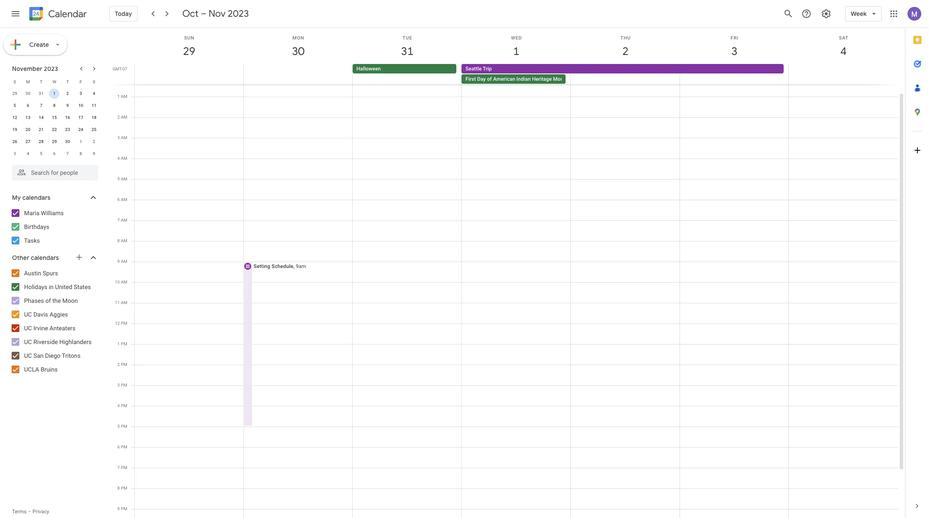 Task type: vqa. For each thing, say whether or not it's contained in the screenshot.


Task type: locate. For each thing, give the bounding box(es) containing it.
11 inside 11 element
[[92, 103, 97, 108]]

2 s from the left
[[93, 79, 95, 84]]

26
[[12, 139, 17, 144]]

9 inside december 9 element
[[93, 151, 95, 156]]

19 element
[[10, 125, 20, 135]]

9 am from the top
[[121, 259, 127, 264]]

1 vertical spatial 11
[[115, 301, 120, 306]]

2
[[622, 44, 628, 59], [66, 91, 69, 96], [117, 115, 120, 120], [93, 139, 95, 144], [117, 363, 120, 367]]

10 am from the top
[[121, 280, 127, 285]]

6 down the 5 am
[[117, 198, 120, 202]]

7 up 8 pm
[[117, 466, 120, 471]]

6 inside december 6 element
[[53, 151, 56, 156]]

29 link
[[179, 42, 199, 62]]

23
[[65, 127, 70, 132]]

of right day
[[487, 76, 492, 82]]

6 down 5 pm at the bottom left
[[117, 445, 120, 450]]

8 up the '9 am'
[[117, 239, 120, 244]]

4 am from the top
[[121, 156, 127, 161]]

1 inside december 1 element
[[80, 139, 82, 144]]

2 horizontal spatial 30
[[292, 44, 304, 59]]

2 up 3 am
[[117, 115, 120, 120]]

mon 30
[[292, 35, 304, 59]]

31 link
[[398, 42, 417, 62]]

0 vertical spatial 29
[[183, 44, 195, 59]]

2 t from the left
[[66, 79, 69, 84]]

calendar element
[[28, 5, 87, 24]]

–
[[201, 8, 206, 20], [28, 509, 31, 516]]

first day of american indian heritage month button
[[462, 74, 568, 84]]

calendars up maria
[[22, 194, 50, 202]]

0 horizontal spatial of
[[45, 298, 51, 305]]

29 down 22 element
[[52, 139, 57, 144]]

2023 up w
[[44, 65, 58, 73]]

11 up 18
[[92, 103, 97, 108]]

s right f
[[93, 79, 95, 84]]

uc for uc san diego tritons
[[24, 353, 32, 360]]

4 inside 'sat 4'
[[840, 44, 846, 59]]

tab list
[[906, 28, 929, 495]]

7 for 7 pm
[[117, 466, 120, 471]]

30 down 23 element
[[65, 139, 70, 144]]

pm up 8 pm
[[121, 466, 127, 471]]

the
[[52, 298, 61, 305]]

am for 8 am
[[121, 239, 127, 244]]

indian
[[517, 76, 531, 82]]

2 uc from the top
[[24, 325, 32, 332]]

pm down 7 pm
[[121, 487, 127, 491]]

row group
[[8, 88, 101, 160]]

pm for 1 pm
[[121, 342, 127, 347]]

– right oct
[[201, 8, 206, 20]]

am up the 5 am
[[121, 156, 127, 161]]

aggies
[[50, 312, 68, 318]]

cell
[[135, 64, 244, 85], [244, 64, 353, 85], [462, 64, 789, 85], [571, 64, 680, 85], [680, 64, 789, 85], [789, 64, 898, 85], [135, 76, 244, 519], [243, 76, 353, 519], [353, 76, 462, 519], [462, 76, 571, 519], [571, 76, 680, 519], [680, 76, 789, 519], [789, 76, 899, 519]]

am for 2 am
[[121, 115, 127, 120]]

30 down the mon
[[292, 44, 304, 59]]

20
[[26, 127, 30, 132]]

5 for 5 am
[[117, 177, 120, 182]]

5 down october 29 element
[[14, 103, 16, 108]]

uc left davis
[[24, 312, 32, 318]]

1 horizontal spatial 10
[[115, 280, 120, 285]]

row containing 12
[[8, 112, 101, 124]]

3 inside fri 3
[[731, 44, 737, 59]]

7 am from the top
[[121, 218, 127, 223]]

row containing halloween
[[131, 64, 905, 85]]

row containing 19
[[8, 124, 101, 136]]

sat
[[839, 35, 849, 41]]

grid
[[110, 28, 905, 519]]

pm for 5 pm
[[121, 425, 127, 429]]

12 element
[[10, 113, 20, 123]]

1 vertical spatial 12
[[115, 321, 120, 326]]

0 horizontal spatial 11
[[92, 103, 97, 108]]

2023 right nov
[[228, 8, 249, 20]]

mon
[[293, 35, 304, 41]]

22
[[52, 127, 57, 132]]

5 pm from the top
[[121, 404, 127, 409]]

0 vertical spatial calendars
[[22, 194, 50, 202]]

1 horizontal spatial 29
[[52, 139, 57, 144]]

1 inside 1 cell
[[53, 91, 56, 96]]

1 down the 24 element in the left top of the page
[[80, 139, 82, 144]]

birthdays
[[24, 224, 49, 231]]

pm for 9 pm
[[121, 507, 127, 512]]

calendars for other calendars
[[31, 254, 59, 262]]

0 horizontal spatial 31
[[39, 91, 44, 96]]

am down 4 am
[[121, 177, 127, 182]]

2 for 2 pm
[[117, 363, 120, 367]]

5 am
[[117, 177, 127, 182]]

1 for december 1 element
[[80, 139, 82, 144]]

0 horizontal spatial 30
[[26, 91, 30, 96]]

2 am from the top
[[121, 115, 127, 120]]

1 horizontal spatial 12
[[115, 321, 120, 326]]

8 for 8 pm
[[117, 487, 120, 491]]

1 vertical spatial 10
[[115, 280, 120, 285]]

s
[[13, 79, 16, 84], [93, 79, 95, 84]]

am up 2 am
[[121, 94, 127, 99]]

10 am
[[115, 280, 127, 285]]

t
[[40, 79, 43, 84], [66, 79, 69, 84]]

1 horizontal spatial 31
[[401, 44, 413, 59]]

– for terms
[[28, 509, 31, 516]]

tritons
[[62, 353, 81, 360]]

1 down 12 pm
[[117, 342, 120, 347]]

uc left irvine
[[24, 325, 32, 332]]

1 vertical spatial 2023
[[44, 65, 58, 73]]

calendar heading
[[46, 8, 87, 20]]

am down the '9 am'
[[121, 280, 127, 285]]

1 am from the top
[[121, 94, 127, 99]]

21 element
[[36, 125, 46, 135]]

states
[[74, 284, 91, 291]]

18 element
[[89, 113, 99, 123]]

29 down sun
[[183, 44, 195, 59]]

6 pm from the top
[[121, 425, 127, 429]]

1 horizontal spatial 2023
[[228, 8, 249, 20]]

am down 2 am
[[121, 136, 127, 140]]

1 for 1 pm
[[117, 342, 120, 347]]

0 horizontal spatial 12
[[12, 115, 17, 120]]

t left f
[[66, 79, 69, 84]]

pm for 12 pm
[[121, 321, 127, 326]]

3 down fri
[[731, 44, 737, 59]]

18
[[92, 115, 97, 120]]

2 down 1 pm on the bottom left of the page
[[117, 363, 120, 367]]

11 down 10 am at bottom left
[[115, 301, 120, 306]]

10 pm from the top
[[121, 507, 127, 512]]

9 down 8 pm
[[117, 507, 120, 512]]

1 for 1 am
[[117, 94, 120, 99]]

10 up 17
[[78, 103, 83, 108]]

uc left san
[[24, 353, 32, 360]]

1 pm from the top
[[121, 321, 127, 326]]

1 vertical spatial 29
[[12, 91, 17, 96]]

am down 7 am
[[121, 239, 127, 244]]

december 3 element
[[10, 149, 20, 159]]

6 down 29 element
[[53, 151, 56, 156]]

7
[[40, 103, 42, 108], [66, 151, 69, 156], [117, 218, 120, 223], [117, 466, 120, 471]]

21
[[39, 127, 44, 132]]

schedule
[[272, 264, 293, 270]]

0 vertical spatial 31
[[401, 44, 413, 59]]

pm up 2 pm
[[121, 342, 127, 347]]

pm up 6 pm
[[121, 425, 127, 429]]

uc left riverside
[[24, 339, 32, 346]]

6 am from the top
[[121, 198, 127, 202]]

8 down 7 pm
[[117, 487, 120, 491]]

am down 8 am
[[121, 259, 127, 264]]

9 up 10 am at bottom left
[[117, 259, 120, 264]]

3 down f
[[80, 91, 82, 96]]

october 29 element
[[10, 89, 20, 99]]

of inside other calendars list
[[45, 298, 51, 305]]

3 up 4 am
[[117, 136, 120, 140]]

other calendars list
[[2, 267, 107, 377]]

of left the
[[45, 298, 51, 305]]

4 for december 4 element
[[27, 151, 29, 156]]

december 5 element
[[36, 149, 46, 159]]

w
[[53, 79, 56, 84]]

None search field
[[0, 162, 107, 181]]

– right "terms"
[[28, 509, 31, 516]]

5 down "28" element
[[40, 151, 42, 156]]

9 for december 9 element
[[93, 151, 95, 156]]

0 vertical spatial 11
[[92, 103, 97, 108]]

12 for 12 pm
[[115, 321, 120, 326]]

3 pm from the top
[[121, 363, 127, 367]]

pm down 2 pm
[[121, 383, 127, 388]]

8 for 8 am
[[117, 239, 120, 244]]

8 am from the top
[[121, 239, 127, 244]]

am for 4 am
[[121, 156, 127, 161]]

am for 10 am
[[121, 280, 127, 285]]

am for 3 am
[[121, 136, 127, 140]]

november 2023
[[12, 65, 58, 73]]

of
[[487, 76, 492, 82], [45, 298, 51, 305]]

privacy
[[33, 509, 49, 516]]

1 inside wed 1
[[513, 44, 519, 59]]

19
[[12, 127, 17, 132]]

2 pm from the top
[[121, 342, 127, 347]]

30 inside 30 'element'
[[65, 139, 70, 144]]

pm down 1 pm on the bottom left of the page
[[121, 363, 127, 367]]

december 7 element
[[62, 149, 73, 159]]

3 down 2 pm
[[117, 383, 120, 388]]

main drawer image
[[10, 9, 21, 19]]

2023
[[228, 8, 249, 20], [44, 65, 58, 73]]

,
[[293, 264, 295, 270]]

pm up 5 pm at the bottom left
[[121, 404, 127, 409]]

31 inside row
[[39, 91, 44, 96]]

2 for the december 2 element
[[93, 139, 95, 144]]

today button
[[109, 3, 138, 24]]

grid containing 29
[[110, 28, 905, 519]]

1 up 2 am
[[117, 94, 120, 99]]

support image
[[802, 9, 812, 19]]

3 uc from the top
[[24, 339, 32, 346]]

pm for 2 pm
[[121, 363, 127, 367]]

4 down 3 am
[[117, 156, 120, 161]]

1 vertical spatial –
[[28, 509, 31, 516]]

8 down 1 cell
[[53, 103, 56, 108]]

25 element
[[89, 125, 99, 135]]

30 inside mon 30
[[292, 44, 304, 59]]

heritage
[[532, 76, 552, 82]]

2 horizontal spatial 29
[[183, 44, 195, 59]]

am for 7 am
[[121, 218, 127, 223]]

23 element
[[62, 125, 73, 135]]

5 up 6 pm
[[117, 425, 120, 429]]

0 vertical spatial 12
[[12, 115, 17, 120]]

seattle
[[466, 66, 482, 72]]

3 am
[[117, 136, 127, 140]]

2 pm
[[117, 363, 127, 367]]

6
[[27, 103, 29, 108], [53, 151, 56, 156], [117, 198, 120, 202], [117, 445, 120, 450]]

12 inside grid
[[115, 321, 120, 326]]

5
[[14, 103, 16, 108], [40, 151, 42, 156], [117, 177, 120, 182], [117, 425, 120, 429]]

9 for 9 am
[[117, 259, 120, 264]]

american
[[493, 76, 515, 82]]

31 down tue
[[401, 44, 413, 59]]

5 for december 5 element in the left top of the page
[[40, 151, 42, 156]]

30 for 30 'element'
[[65, 139, 70, 144]]

12
[[12, 115, 17, 120], [115, 321, 120, 326]]

1
[[513, 44, 519, 59], [53, 91, 56, 96], [117, 94, 120, 99], [80, 139, 82, 144], [117, 342, 120, 347]]

1 horizontal spatial –
[[201, 8, 206, 20]]

am down 1 am
[[121, 115, 127, 120]]

0 vertical spatial 2023
[[228, 8, 249, 20]]

30 element
[[62, 137, 73, 147]]

0 horizontal spatial 10
[[78, 103, 83, 108]]

28 element
[[36, 137, 46, 147]]

in
[[49, 284, 54, 291]]

f
[[80, 79, 82, 84]]

29 left october 30 element
[[12, 91, 17, 96]]

2 down thu
[[622, 44, 628, 59]]

7 down 30 'element'
[[66, 151, 69, 156]]

3 down 26 element
[[14, 151, 16, 156]]

4 up 5 pm at the bottom left
[[117, 404, 120, 409]]

12 down 11 am
[[115, 321, 120, 326]]

30 link
[[288, 42, 308, 62]]

7 for 7 am
[[117, 218, 120, 223]]

– for oct
[[201, 8, 206, 20]]

1 vertical spatial of
[[45, 298, 51, 305]]

day
[[477, 76, 486, 82]]

0 vertical spatial of
[[487, 76, 492, 82]]

Search for people text field
[[17, 165, 93, 181]]

3 am from the top
[[121, 136, 127, 140]]

30
[[292, 44, 304, 59], [26, 91, 30, 96], [65, 139, 70, 144]]

9 down the december 2 element
[[93, 151, 95, 156]]

1 horizontal spatial 11
[[115, 301, 120, 306]]

4 uc from the top
[[24, 353, 32, 360]]

7 pm from the top
[[121, 445, 127, 450]]

10
[[78, 103, 83, 108], [115, 280, 120, 285]]

s up october 29 element
[[13, 79, 16, 84]]

0 horizontal spatial t
[[40, 79, 43, 84]]

4 for 4 am
[[117, 156, 120, 161]]

11 am from the top
[[121, 301, 127, 306]]

pm for 6 pm
[[121, 445, 127, 450]]

6 down october 30 element
[[27, 103, 29, 108]]

uc for uc riverside highlanders
[[24, 339, 32, 346]]

december 6 element
[[49, 149, 60, 159]]

1 vertical spatial calendars
[[31, 254, 59, 262]]

9 pm from the top
[[121, 487, 127, 491]]

29
[[183, 44, 195, 59], [12, 91, 17, 96], [52, 139, 57, 144]]

pm for 4 pm
[[121, 404, 127, 409]]

moon
[[62, 298, 78, 305]]

row containing setting schedule
[[131, 76, 899, 519]]

31 right october 30 element
[[39, 91, 44, 96]]

1 vertical spatial 31
[[39, 91, 44, 96]]

11 for 11
[[92, 103, 97, 108]]

0 horizontal spatial 29
[[12, 91, 17, 96]]

2 down "25" element
[[93, 139, 95, 144]]

4 up 11 element on the left top of the page
[[93, 91, 95, 96]]

5 am from the top
[[121, 177, 127, 182]]

4
[[840, 44, 846, 59], [93, 91, 95, 96], [27, 151, 29, 156], [117, 156, 120, 161], [117, 404, 120, 409]]

0 vertical spatial 10
[[78, 103, 83, 108]]

7 pm
[[117, 466, 127, 471]]

am down the 5 am
[[121, 198, 127, 202]]

1 down w
[[53, 91, 56, 96]]

month
[[553, 76, 568, 82]]

pm down 8 pm
[[121, 507, 127, 512]]

seattle trip first day of american indian heritage month
[[466, 66, 568, 82]]

december 2 element
[[89, 137, 99, 147]]

austin
[[24, 270, 41, 277]]

1 link
[[507, 42, 527, 62]]

1 down wed
[[513, 44, 519, 59]]

1 uc from the top
[[24, 312, 32, 318]]

30 down m
[[26, 91, 30, 96]]

16 element
[[62, 113, 73, 123]]

1 am
[[117, 94, 127, 99]]

1 horizontal spatial s
[[93, 79, 95, 84]]

october 30 element
[[23, 89, 33, 99]]

7 down the 6 am
[[117, 218, 120, 223]]

pm down 5 pm at the bottom left
[[121, 445, 127, 450]]

thu 2
[[621, 35, 631, 59]]

pm for 7 pm
[[121, 466, 127, 471]]

0 horizontal spatial s
[[13, 79, 16, 84]]

4 down the 27 "element"
[[27, 151, 29, 156]]

8 down december 1 element
[[80, 151, 82, 156]]

2 vertical spatial 29
[[52, 139, 57, 144]]

oct – nov 2023
[[182, 8, 249, 20]]

10 up 11 am
[[115, 280, 120, 285]]

30 inside october 30 element
[[26, 91, 30, 96]]

am down the 6 am
[[121, 218, 127, 223]]

1 horizontal spatial t
[[66, 79, 69, 84]]

4 pm from the top
[[121, 383, 127, 388]]

12 up 19
[[12, 115, 17, 120]]

5 down 4 am
[[117, 177, 120, 182]]

0 horizontal spatial –
[[28, 509, 31, 516]]

4 for 4 pm
[[117, 404, 120, 409]]

8 pm from the top
[[121, 466, 127, 471]]

t up october 31 element
[[40, 79, 43, 84]]

0 vertical spatial –
[[201, 8, 206, 20]]

calendars up austin spurs
[[31, 254, 59, 262]]

10 inside row
[[78, 103, 83, 108]]

row
[[131, 64, 905, 85], [8, 76, 101, 88], [131, 76, 899, 519], [8, 88, 101, 100], [8, 100, 101, 112], [8, 112, 101, 124], [8, 124, 101, 136], [8, 136, 101, 148], [8, 148, 101, 160]]

3
[[731, 44, 737, 59], [80, 91, 82, 96], [117, 136, 120, 140], [14, 151, 16, 156], [117, 383, 120, 388]]

holidays in united states
[[24, 284, 91, 291]]

7 down october 31 element
[[40, 103, 42, 108]]

1 horizontal spatial 30
[[65, 139, 70, 144]]

pm up 1 pm on the bottom left of the page
[[121, 321, 127, 326]]

2 vertical spatial 30
[[65, 139, 70, 144]]

0 vertical spatial 30
[[292, 44, 304, 59]]

am up 12 pm
[[121, 301, 127, 306]]

settings menu image
[[822, 9, 832, 19]]

1 vertical spatial 30
[[26, 91, 30, 96]]

12 inside row
[[12, 115, 17, 120]]

10 element
[[76, 101, 86, 111]]

1 horizontal spatial of
[[487, 76, 492, 82]]

6 for 6 pm
[[117, 445, 120, 450]]

4 down sat
[[840, 44, 846, 59]]



Task type: describe. For each thing, give the bounding box(es) containing it.
am for 1 am
[[121, 94, 127, 99]]

setting
[[254, 264, 270, 270]]

add other calendars image
[[75, 253, 83, 262]]

8 for december 8 element
[[80, 151, 82, 156]]

16
[[65, 115, 70, 120]]

spurs
[[43, 270, 58, 277]]

terms
[[12, 509, 27, 516]]

3 for december 3 element
[[14, 151, 16, 156]]

14
[[39, 115, 44, 120]]

07
[[123, 67, 127, 71]]

other
[[12, 254, 29, 262]]

seattle trip button
[[462, 64, 784, 74]]

6 am
[[117, 198, 127, 202]]

cell containing seattle trip
[[462, 64, 789, 85]]

29 for 29 element
[[52, 139, 57, 144]]

1 s from the left
[[13, 79, 16, 84]]

12 pm
[[115, 321, 127, 326]]

29 for october 29 element
[[12, 91, 17, 96]]

13
[[26, 115, 30, 120]]

9 up 16
[[66, 103, 69, 108]]

am for 11 am
[[121, 301, 127, 306]]

uc for uc davis aggies
[[24, 312, 32, 318]]

row group containing 29
[[8, 88, 101, 160]]

highlanders
[[59, 339, 92, 346]]

am for 9 am
[[121, 259, 127, 264]]

9am
[[296, 264, 306, 270]]

1 pm
[[117, 342, 127, 347]]

fri
[[731, 35, 739, 41]]

29 element
[[49, 137, 60, 147]]

2 right 1 cell
[[66, 91, 69, 96]]

davis
[[33, 312, 48, 318]]

calendar
[[48, 8, 87, 20]]

row containing 29
[[8, 88, 101, 100]]

9 pm
[[117, 507, 127, 512]]

riverside
[[33, 339, 58, 346]]

create
[[29, 41, 49, 49]]

6 for 6 am
[[117, 198, 120, 202]]

terms link
[[12, 509, 27, 516]]

other calendars button
[[2, 251, 107, 265]]

my calendars list
[[2, 207, 107, 248]]

thu
[[621, 35, 631, 41]]

halloween
[[357, 66, 381, 72]]

create button
[[3, 34, 67, 55]]

maria
[[24, 210, 39, 217]]

12 for 12
[[12, 115, 17, 120]]

uc riverside highlanders
[[24, 339, 92, 346]]

14 element
[[36, 113, 46, 123]]

tue 31
[[401, 35, 413, 59]]

row containing 5
[[8, 100, 101, 112]]

tue
[[403, 35, 412, 41]]

9 am
[[117, 259, 127, 264]]

10 for 10
[[78, 103, 83, 108]]

setting schedule , 9am
[[254, 264, 306, 270]]

ucla
[[24, 367, 39, 374]]

am for 6 am
[[121, 198, 127, 202]]

2 inside the thu 2
[[622, 44, 628, 59]]

first
[[466, 76, 476, 82]]

irvine
[[33, 325, 48, 332]]

pm for 3 pm
[[121, 383, 127, 388]]

7 am
[[117, 218, 127, 223]]

sat 4
[[839, 35, 849, 59]]

today
[[115, 10, 132, 18]]

sun 29
[[183, 35, 195, 59]]

9 for 9 pm
[[117, 507, 120, 512]]

15
[[52, 115, 57, 120]]

11 am
[[115, 301, 127, 306]]

3 for 3 am
[[117, 136, 120, 140]]

6 for december 6 element
[[53, 151, 56, 156]]

27
[[26, 139, 30, 144]]

of inside seattle trip first day of american indian heritage month
[[487, 76, 492, 82]]

holidays
[[24, 284, 47, 291]]

0 horizontal spatial 2023
[[44, 65, 58, 73]]

30 for october 30 element
[[26, 91, 30, 96]]

anteaters
[[50, 325, 76, 332]]

uc san diego tritons
[[24, 353, 81, 360]]

oct
[[182, 8, 199, 20]]

december 8 element
[[76, 149, 86, 159]]

2 am
[[117, 115, 127, 120]]

uc for uc irvine anteaters
[[24, 325, 32, 332]]

phases of the moon
[[24, 298, 78, 305]]

other calendars
[[12, 254, 59, 262]]

diego
[[45, 353, 61, 360]]

my calendars
[[12, 194, 50, 202]]

sun
[[184, 35, 195, 41]]

privacy link
[[33, 509, 49, 516]]

row containing s
[[8, 76, 101, 88]]

nov
[[209, 8, 226, 20]]

december 9 element
[[89, 149, 99, 159]]

row containing 3
[[8, 148, 101, 160]]

uc davis aggies
[[24, 312, 68, 318]]

1 cell
[[48, 88, 61, 100]]

october 31 element
[[36, 89, 46, 99]]

15 element
[[49, 113, 60, 123]]

7 for december 7 element
[[66, 151, 69, 156]]

24
[[78, 127, 83, 132]]

uc irvine anteaters
[[24, 325, 76, 332]]

am for 5 am
[[121, 177, 127, 182]]

28
[[39, 139, 44, 144]]

22 element
[[49, 125, 60, 135]]

24 element
[[76, 125, 86, 135]]

2 for 2 am
[[117, 115, 120, 120]]

11 element
[[89, 101, 99, 111]]

27 element
[[23, 137, 33, 147]]

december 4 element
[[23, 149, 33, 159]]

4 link
[[834, 42, 854, 62]]

3 link
[[725, 42, 745, 62]]

5 for 5 pm
[[117, 425, 120, 429]]

my
[[12, 194, 21, 202]]

row containing 26
[[8, 136, 101, 148]]

8 pm
[[117, 487, 127, 491]]

1 t from the left
[[40, 79, 43, 84]]

ucla bruins
[[24, 367, 58, 374]]

17 element
[[76, 113, 86, 123]]

fri 3
[[731, 35, 739, 59]]

25
[[92, 127, 97, 132]]

gmt-07
[[113, 67, 127, 71]]

san
[[33, 353, 44, 360]]

week button
[[846, 3, 882, 24]]

williams
[[41, 210, 64, 217]]

november 2023 grid
[[8, 76, 101, 160]]

united
[[55, 284, 72, 291]]

5 pm
[[117, 425, 127, 429]]

gmt-
[[113, 67, 123, 71]]

december 1 element
[[76, 137, 86, 147]]

3 for 3 pm
[[117, 383, 120, 388]]

10 for 10 am
[[115, 280, 120, 285]]

calendars for my calendars
[[22, 194, 50, 202]]

m
[[26, 79, 30, 84]]

phases
[[24, 298, 44, 305]]

31 inside grid
[[401, 44, 413, 59]]

pm for 8 pm
[[121, 487, 127, 491]]

11 for 11 am
[[115, 301, 120, 306]]

4 am
[[117, 156, 127, 161]]

20 element
[[23, 125, 33, 135]]

austin spurs
[[24, 270, 58, 277]]

13 element
[[23, 113, 33, 123]]

26 element
[[10, 137, 20, 147]]

cell containing setting schedule
[[243, 76, 353, 519]]



